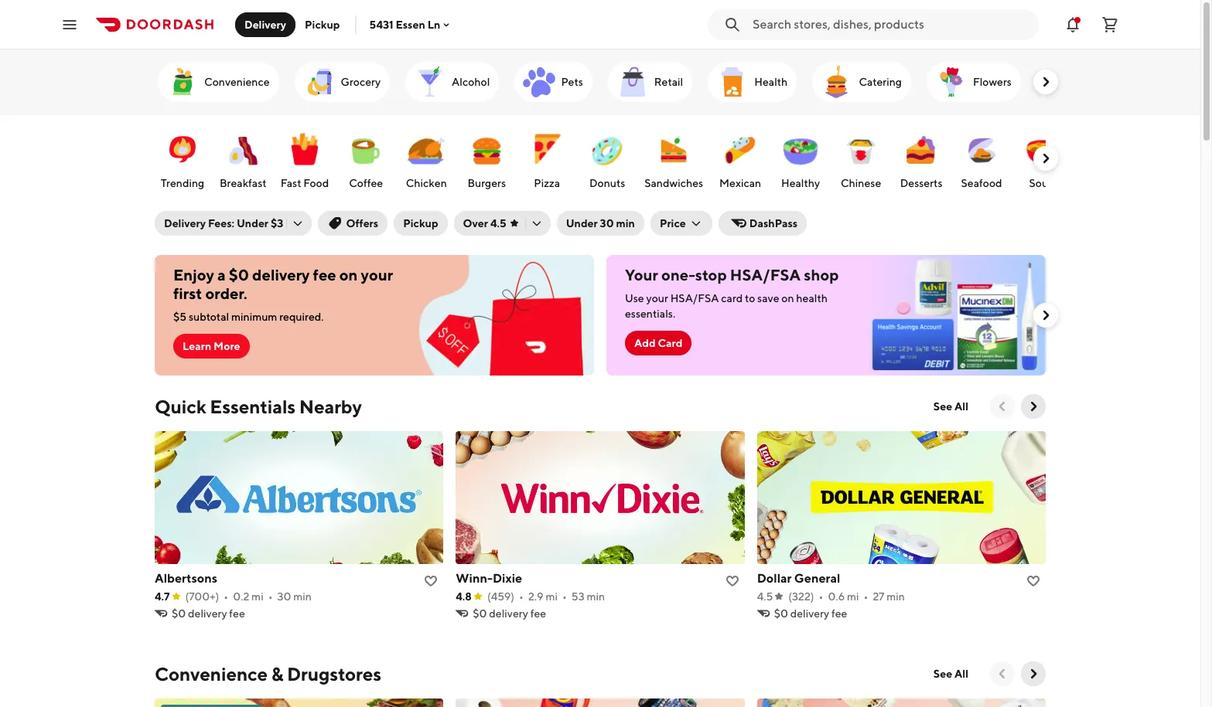 Task type: describe. For each thing, give the bounding box(es) containing it.
see for nearby
[[934, 401, 952, 413]]

0.6
[[828, 591, 845, 603]]

0 horizontal spatial 30
[[277, 591, 291, 603]]

health
[[754, 76, 788, 88]]

convenience & drugstores
[[155, 664, 381, 685]]

pizza
[[534, 177, 560, 190]]

coffee
[[349, 177, 383, 190]]

pets image
[[521, 63, 558, 101]]

mexican
[[719, 177, 761, 190]]

dollar general
[[757, 572, 840, 586]]

see for drugstores
[[934, 668, 952, 681]]

your inside the use your hsa/fsa card to save on health essentials.
[[646, 292, 668, 305]]

pickup for the bottom pickup button
[[403, 217, 438, 230]]

mi for dollar general
[[847, 591, 859, 603]]

over 4.5
[[463, 217, 506, 230]]

food
[[303, 177, 329, 190]]

1 vertical spatial 4.5
[[757, 591, 773, 603]]

subtotal
[[189, 311, 229, 323]]

0 vertical spatial next button of carousel image
[[1038, 308, 1054, 323]]

alcohol link
[[405, 62, 499, 102]]

your one-stop hsa/fsa shop
[[625, 266, 839, 284]]

alcohol image
[[412, 63, 449, 101]]

$​0 for albertsons
[[172, 608, 186, 620]]

0.2
[[233, 591, 249, 603]]

quick essentials nearby
[[155, 396, 362, 418]]

health link
[[708, 62, 797, 102]]

retail
[[654, 76, 683, 88]]

1 horizontal spatial hsa/fsa
[[730, 266, 801, 284]]

mi for winn-dixie
[[546, 591, 558, 603]]

see all for convenience & drugstores
[[934, 668, 968, 681]]

min for dollar general
[[887, 591, 905, 603]]

pets link
[[515, 62, 592, 102]]

enjoy a $0 delivery fee on your first order.
[[173, 266, 393, 302]]

add card
[[634, 337, 683, 350]]

flowers image
[[933, 63, 970, 101]]

dashpass button
[[718, 211, 807, 236]]

open menu image
[[60, 15, 79, 34]]

• 0.6 mi • 27 min
[[819, 591, 905, 603]]

27
[[873, 591, 884, 603]]

delivery inside enjoy a $0 delivery fee on your first order.
[[252, 266, 310, 284]]

your inside enjoy a $0 delivery fee on your first order.
[[361, 266, 393, 284]]

grocery image
[[301, 63, 338, 101]]

to
[[745, 292, 755, 305]]

0 horizontal spatial pickup button
[[296, 12, 349, 37]]

fee for winn-dixie
[[530, 608, 546, 620]]

4.8
[[456, 591, 472, 603]]

trending
[[161, 177, 204, 190]]

previous button of carousel image
[[995, 399, 1010, 415]]

soup
[[1029, 177, 1055, 190]]

retail image
[[614, 63, 651, 101]]

1 • from the left
[[224, 591, 228, 603]]

pets
[[561, 76, 583, 88]]

delivery for dollar general
[[790, 608, 829, 620]]

use your hsa/fsa card to save on health essentials.
[[625, 292, 828, 320]]

see all link for quick essentials nearby
[[924, 395, 978, 419]]

(700+)
[[185, 591, 219, 603]]

• 0.2 mi • 30 min
[[224, 591, 312, 603]]

min for winn-dixie
[[587, 591, 605, 603]]

delivery button
[[235, 12, 296, 37]]

drugstores
[[287, 664, 381, 685]]

add card button
[[625, 331, 692, 356]]

seafood
[[961, 177, 1002, 190]]

a
[[217, 266, 226, 284]]

essen
[[396, 18, 425, 31]]

$​0 delivery fee for dollar general
[[774, 608, 847, 620]]

6 • from the left
[[864, 591, 868, 603]]

0 vertical spatial next button of carousel image
[[1038, 74, 1054, 90]]

your
[[625, 266, 658, 284]]

$0
[[229, 266, 249, 284]]

winn-
[[456, 572, 493, 586]]

required.
[[279, 311, 324, 323]]

notification bell image
[[1064, 15, 1082, 34]]

over
[[463, 217, 488, 230]]

price
[[660, 217, 686, 230]]

see all link for convenience & drugstores
[[924, 662, 978, 687]]

breakfast
[[220, 177, 267, 190]]

on inside the use your hsa/fsa card to save on health essentials.
[[782, 292, 794, 305]]

1 vertical spatial pickup button
[[394, 211, 448, 236]]

$​0 for winn-dixie
[[473, 608, 487, 620]]

convenience & drugstores link
[[155, 662, 381, 687]]

under 30 min button
[[557, 211, 644, 236]]

delivery for delivery
[[244, 18, 286, 31]]

see all for quick essentials nearby
[[934, 401, 968, 413]]

health image
[[714, 63, 751, 101]]

general
[[794, 572, 840, 586]]

$5 subtotal minimum required.
[[173, 311, 324, 323]]

learn more button
[[173, 334, 250, 359]]

add
[[634, 337, 656, 350]]

delivery for winn-dixie
[[489, 608, 528, 620]]

learn more
[[183, 340, 240, 353]]

3 • from the left
[[519, 591, 524, 603]]

Store search: begin typing to search for stores available on DoorDash text field
[[753, 16, 1030, 33]]

chinese
[[841, 177, 881, 190]]

5431 essen ln
[[369, 18, 440, 31]]

all for quick essentials nearby
[[955, 401, 968, 413]]

minimum
[[231, 311, 277, 323]]

flowers
[[973, 76, 1012, 88]]

trending link
[[156, 123, 209, 194]]

use
[[625, 292, 644, 305]]

learn
[[183, 340, 211, 353]]

1 vertical spatial next button of carousel image
[[1026, 399, 1041, 415]]

4.5 inside button
[[490, 217, 506, 230]]

5431 essen ln button
[[369, 18, 453, 31]]



Task type: vqa. For each thing, say whether or not it's contained in the screenshot.


Task type: locate. For each thing, give the bounding box(es) containing it.
1 horizontal spatial on
[[782, 292, 794, 305]]

fee inside enjoy a $0 delivery fee on your first order.
[[313, 266, 336, 284]]

under left $3
[[237, 217, 268, 230]]

winn-dixie
[[456, 572, 522, 586]]

beauty image
[[1043, 63, 1080, 101]]

1 vertical spatial see all link
[[924, 662, 978, 687]]

$5
[[173, 311, 187, 323]]

essentials.
[[625, 308, 675, 320]]

• left 53
[[562, 591, 567, 603]]

your up essentials.
[[646, 292, 668, 305]]

stop
[[695, 266, 727, 284]]

0 horizontal spatial $​0
[[172, 608, 186, 620]]

1 horizontal spatial $​0 delivery fee
[[473, 608, 546, 620]]

delivery for delivery fees: under $3
[[164, 217, 206, 230]]

3 $​0 from the left
[[774, 608, 788, 620]]

hsa/fsa down one-
[[670, 292, 719, 305]]

see
[[934, 401, 952, 413], [934, 668, 952, 681]]

0 horizontal spatial mi
[[251, 591, 264, 603]]

(459)
[[487, 591, 514, 603]]

1 vertical spatial pickup
[[403, 217, 438, 230]]

convenience left &
[[155, 664, 268, 685]]

under down donuts
[[566, 217, 598, 230]]

1 vertical spatial your
[[646, 292, 668, 305]]

shop
[[804, 266, 839, 284]]

1 see from the top
[[934, 401, 952, 413]]

delivery inside button
[[244, 18, 286, 31]]

53
[[572, 591, 585, 603]]

• 2.9 mi • 53 min
[[519, 591, 605, 603]]

next button of carousel image right flowers
[[1038, 74, 1054, 90]]

pickup down the chicken
[[403, 217, 438, 230]]

0 vertical spatial on
[[339, 266, 358, 284]]

donuts
[[589, 177, 625, 190]]

1 horizontal spatial mi
[[546, 591, 558, 603]]

2 horizontal spatial $​0
[[774, 608, 788, 620]]

1 horizontal spatial pickup button
[[394, 211, 448, 236]]

nearby
[[299, 396, 362, 418]]

one-
[[661, 266, 695, 284]]

fee down 0.6
[[832, 608, 847, 620]]

next button of carousel image
[[1038, 74, 1054, 90], [1038, 151, 1054, 166], [1026, 667, 1041, 682]]

delivery down "(700+)"
[[188, 608, 227, 620]]

offers
[[346, 217, 378, 230]]

next button of carousel image up the soup
[[1038, 151, 1054, 166]]

hsa/fsa
[[730, 266, 801, 284], [670, 292, 719, 305]]

0 horizontal spatial under
[[237, 217, 268, 230]]

1 horizontal spatial delivery
[[244, 18, 286, 31]]

mi for albertsons
[[251, 591, 264, 603]]

catering
[[859, 76, 902, 88]]

mi right 0.6
[[847, 591, 859, 603]]

• left 0.2
[[224, 591, 228, 603]]

under 30 min
[[566, 217, 635, 230]]

pickup button
[[296, 12, 349, 37], [394, 211, 448, 236]]

5431
[[369, 18, 393, 31]]

0 vertical spatial all
[[955, 401, 968, 413]]

delivery down (322)
[[790, 608, 829, 620]]

quick essentials nearby link
[[155, 395, 362, 419]]

2 mi from the left
[[546, 591, 558, 603]]

0 vertical spatial 30
[[600, 217, 614, 230]]

0 vertical spatial convenience
[[204, 76, 270, 88]]

• left the 27 on the bottom of the page
[[864, 591, 868, 603]]

• left the 2.9
[[519, 591, 524, 603]]

1 horizontal spatial $​0
[[473, 608, 487, 620]]

30 right 0.2
[[277, 591, 291, 603]]

1 vertical spatial 30
[[277, 591, 291, 603]]

over 4.5 button
[[454, 211, 550, 236]]

burgers
[[468, 177, 506, 190]]

4.5 right over
[[490, 217, 506, 230]]

1 horizontal spatial 4.5
[[757, 591, 773, 603]]

min down donuts
[[616, 217, 635, 230]]

2 vertical spatial next button of carousel image
[[1026, 667, 1041, 682]]

$​0 delivery fee for albertsons
[[172, 608, 245, 620]]

0 vertical spatial 4.5
[[490, 217, 506, 230]]

delivery left fees:
[[164, 217, 206, 230]]

grocery link
[[294, 62, 390, 102]]

all for convenience & drugstores
[[955, 668, 968, 681]]

0 horizontal spatial $​0 delivery fee
[[172, 608, 245, 620]]

see all left previous button of carousel icon
[[934, 668, 968, 681]]

offers button
[[318, 211, 388, 236]]

0 items, open order cart image
[[1101, 15, 1119, 34]]

delivery for albertsons
[[188, 608, 227, 620]]

see all link
[[924, 395, 978, 419], [924, 662, 978, 687]]

fee down the 2.9
[[530, 608, 546, 620]]

min inside button
[[616, 217, 635, 230]]

1 horizontal spatial pickup
[[403, 217, 438, 230]]

30 down donuts
[[600, 217, 614, 230]]

1 vertical spatial hsa/fsa
[[670, 292, 719, 305]]

healthy
[[781, 177, 820, 190]]

pickup button up grocery image
[[296, 12, 349, 37]]

1 vertical spatial see
[[934, 668, 952, 681]]

convenience link
[[158, 62, 279, 102]]

convenience for convenience
[[204, 76, 270, 88]]

$​0 delivery fee down (322)
[[774, 608, 847, 620]]

enjoy
[[173, 266, 214, 284]]

1 see all link from the top
[[924, 395, 978, 419]]

convenience right the convenience "icon"
[[204, 76, 270, 88]]

hsa/fsa up save
[[730, 266, 801, 284]]

• left 0.6
[[819, 591, 823, 603]]

2 • from the left
[[268, 591, 273, 603]]

mi right 0.2
[[251, 591, 264, 603]]

pickup button down the chicken
[[394, 211, 448, 236]]

see all left previous button of carousel image
[[934, 401, 968, 413]]

ln
[[428, 18, 440, 31]]

first
[[173, 285, 202, 302]]

desserts
[[900, 177, 943, 190]]

5 • from the left
[[819, 591, 823, 603]]

0 vertical spatial pickup button
[[296, 12, 349, 37]]

4.5 down dollar at the right
[[757, 591, 773, 603]]

2 see from the top
[[934, 668, 952, 681]]

mi
[[251, 591, 264, 603], [546, 591, 558, 603], [847, 591, 859, 603]]

see all link left previous button of carousel icon
[[924, 662, 978, 687]]

pickup right 'delivery' button
[[305, 18, 340, 31]]

albertsons
[[155, 572, 217, 586]]

min for albertsons
[[293, 591, 312, 603]]

card
[[721, 292, 743, 305]]

price button
[[650, 211, 712, 236]]

alcohol
[[452, 76, 490, 88]]

delivery up convenience link
[[244, 18, 286, 31]]

$​0 down dollar at the right
[[774, 608, 788, 620]]

$​0 delivery fee for winn-dixie
[[473, 608, 546, 620]]

30 inside button
[[600, 217, 614, 230]]

pickup for the left pickup button
[[305, 18, 340, 31]]

fee for dollar general
[[832, 608, 847, 620]]

2 $​0 delivery fee from the left
[[473, 608, 546, 620]]

1 see all from the top
[[934, 401, 968, 413]]

your
[[361, 266, 393, 284], [646, 292, 668, 305]]

all left previous button of carousel image
[[955, 401, 968, 413]]

1 vertical spatial all
[[955, 668, 968, 681]]

see left previous button of carousel image
[[934, 401, 952, 413]]

0 vertical spatial your
[[361, 266, 393, 284]]

under inside button
[[566, 217, 598, 230]]

previous button of carousel image
[[995, 667, 1010, 682]]

0 vertical spatial hsa/fsa
[[730, 266, 801, 284]]

2 under from the left
[[566, 217, 598, 230]]

delivery down (459)
[[489, 608, 528, 620]]

0 vertical spatial see all
[[934, 401, 968, 413]]

next button of carousel image right previous button of carousel icon
[[1026, 667, 1041, 682]]

1 vertical spatial on
[[782, 292, 794, 305]]

0 horizontal spatial on
[[339, 266, 358, 284]]

0 vertical spatial see all link
[[924, 395, 978, 419]]

1 horizontal spatial under
[[566, 217, 598, 230]]

3 mi from the left
[[847, 591, 859, 603]]

2 all from the top
[[955, 668, 968, 681]]

dashpass
[[749, 217, 798, 230]]

dixie
[[493, 572, 522, 586]]

1 vertical spatial see all
[[934, 668, 968, 681]]

dollar
[[757, 572, 792, 586]]

on down offers button
[[339, 266, 358, 284]]

health
[[796, 292, 828, 305]]

retail link
[[608, 62, 693, 102]]

$​0 for dollar general
[[774, 608, 788, 620]]

hsa/fsa inside the use your hsa/fsa card to save on health essentials.
[[670, 292, 719, 305]]

0 horizontal spatial delivery
[[164, 217, 206, 230]]

fast food
[[281, 177, 329, 190]]

2 horizontal spatial $​0 delivery fee
[[774, 608, 847, 620]]

fee
[[313, 266, 336, 284], [229, 608, 245, 620], [530, 608, 546, 620], [832, 608, 847, 620]]

1 vertical spatial convenience
[[155, 664, 268, 685]]

catering link
[[813, 62, 911, 102]]

fees:
[[208, 217, 234, 230]]

0 vertical spatial delivery
[[244, 18, 286, 31]]

1 under from the left
[[237, 217, 268, 230]]

3 $​0 delivery fee from the left
[[774, 608, 847, 620]]

more
[[214, 340, 240, 353]]

$3
[[271, 217, 283, 230]]

0 horizontal spatial hsa/fsa
[[670, 292, 719, 305]]

see left previous button of carousel icon
[[934, 668, 952, 681]]

0 horizontal spatial pickup
[[305, 18, 340, 31]]

sandwiches
[[645, 177, 703, 190]]

your down offers
[[361, 266, 393, 284]]

2 $​0 from the left
[[473, 608, 487, 620]]

1 vertical spatial delivery
[[164, 217, 206, 230]]

convenience
[[204, 76, 270, 88], [155, 664, 268, 685]]

all left previous button of carousel icon
[[955, 668, 968, 681]]

$​0 down winn-
[[473, 608, 487, 620]]

see all link left previous button of carousel image
[[924, 395, 978, 419]]

fee down 0.2
[[229, 608, 245, 620]]

quick
[[155, 396, 206, 418]]

1 horizontal spatial 30
[[600, 217, 614, 230]]

0 horizontal spatial your
[[361, 266, 393, 284]]

min right the 27 on the bottom of the page
[[887, 591, 905, 603]]

0 horizontal spatial 4.5
[[490, 217, 506, 230]]

$​0 down "(700+)"
[[172, 608, 186, 620]]

0 vertical spatial see
[[934, 401, 952, 413]]

2 see all link from the top
[[924, 662, 978, 687]]

fee up required.
[[313, 266, 336, 284]]

min right 0.2
[[293, 591, 312, 603]]

on inside enjoy a $0 delivery fee on your first order.
[[339, 266, 358, 284]]

grocery
[[341, 76, 381, 88]]

convenience for convenience & drugstores
[[155, 664, 268, 685]]

4 • from the left
[[562, 591, 567, 603]]

flowers link
[[927, 62, 1021, 102]]

mi right the 2.9
[[546, 591, 558, 603]]

on
[[339, 266, 358, 284], [782, 292, 794, 305]]

2 horizontal spatial mi
[[847, 591, 859, 603]]

convenience image
[[164, 63, 201, 101]]

next button of carousel image
[[1038, 308, 1054, 323], [1026, 399, 1041, 415]]

card
[[658, 337, 683, 350]]

(322)
[[788, 591, 814, 603]]

save
[[757, 292, 779, 305]]

all
[[955, 401, 968, 413], [955, 668, 968, 681]]

delivery right $0
[[252, 266, 310, 284]]

$​0 delivery fee down "(700+)"
[[172, 608, 245, 620]]

&
[[271, 664, 283, 685]]

$​0 delivery fee down (459)
[[473, 608, 546, 620]]

chicken
[[406, 177, 447, 190]]

4.7
[[155, 591, 170, 603]]

1 all from the top
[[955, 401, 968, 413]]

fast
[[281, 177, 301, 190]]

1 horizontal spatial your
[[646, 292, 668, 305]]

0 vertical spatial pickup
[[305, 18, 340, 31]]

• right 0.2
[[268, 591, 273, 603]]

min right 53
[[587, 591, 605, 603]]

2.9
[[528, 591, 544, 603]]

fee for albertsons
[[229, 608, 245, 620]]

1 vertical spatial next button of carousel image
[[1038, 151, 1054, 166]]

essentials
[[210, 396, 296, 418]]

on right save
[[782, 292, 794, 305]]

1 mi from the left
[[251, 591, 264, 603]]

order.
[[205, 285, 247, 302]]

pickup
[[305, 18, 340, 31], [403, 217, 438, 230]]

1 $​0 delivery fee from the left
[[172, 608, 245, 620]]

catering image
[[819, 63, 856, 101]]

2 see all from the top
[[934, 668, 968, 681]]

1 $​0 from the left
[[172, 608, 186, 620]]



